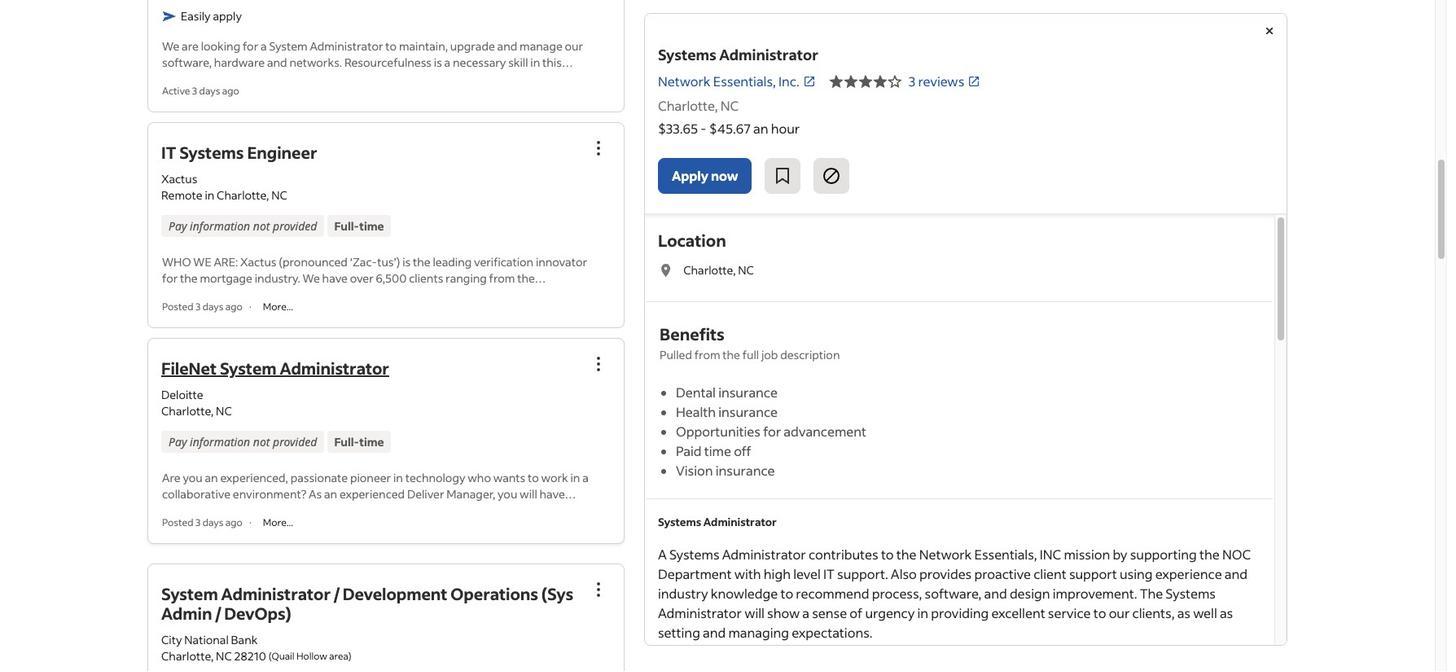 Task type: locate. For each thing, give the bounding box(es) containing it.
2 information from the top
[[190, 434, 250, 450]]

1 · from the top
[[249, 301, 252, 313]]

nc up $45.67
[[721, 97, 739, 114]]

insurance
[[719, 384, 778, 401], [719, 403, 778, 420], [716, 462, 775, 479]]

from inside benefits pulled from the full job description
[[695, 347, 721, 363]]

in down 'process,'
[[918, 605, 929, 622]]

0 vertical spatial systems administrator
[[658, 45, 819, 64]]

upgrade
[[450, 38, 495, 53]]

systems administrator down vision
[[658, 515, 777, 529]]

network essentials, inc. link
[[658, 72, 816, 91]]

1 horizontal spatial software,
[[925, 585, 982, 602]]

1 vertical spatial information
[[190, 434, 250, 450]]

xactus inside it systems engineer xactus remote in charlotte, nc
[[161, 171, 198, 186]]

2 as from the left
[[1221, 605, 1234, 622]]

in right remote
[[205, 187, 215, 203]]

2 vertical spatial ago
[[226, 517, 243, 529]]

1 horizontal spatial an
[[324, 486, 337, 502]]

and
[[498, 38, 518, 53], [267, 54, 287, 70], [1225, 566, 1248, 583], [985, 585, 1008, 602], [703, 624, 726, 641]]

ago for systems
[[226, 301, 243, 313]]

time up pioneer
[[360, 434, 384, 450]]

pay down remote
[[169, 218, 187, 234]]

administrator inside system administrator / development operations (sys admin / devops) city national bank charlotte, nc 28210 ( quail hollow area )
[[221, 584, 331, 605]]

who we are: xactus (pronounced 'zac-tus') is the leading verification innovator for the mortgage industry. we have over 6,500 clients ranging from the…
[[162, 254, 588, 286]]

city
[[161, 632, 182, 648]]

software,
[[162, 54, 212, 70], [925, 585, 982, 602]]

more... button down environment?
[[258, 516, 298, 530]]

0 vertical spatial not
[[253, 218, 270, 234]]

/ up national
[[215, 603, 221, 624]]

pay for filenet
[[169, 434, 187, 450]]

systems up remote
[[179, 142, 244, 163]]

full-time up ''zac-'
[[334, 218, 384, 234]]

vision
[[676, 462, 713, 479]]

full-time
[[334, 218, 384, 234], [334, 434, 384, 450]]

to down improvement.
[[1094, 605, 1107, 622]]

1 vertical spatial essentials,
[[975, 546, 1038, 563]]

from down benefits
[[695, 347, 721, 363]]

posted 3 days ago ·
[[162, 301, 252, 313], [162, 517, 252, 529]]

an left hour
[[754, 120, 769, 137]]

days for systems
[[203, 301, 224, 313]]

1 vertical spatial for
[[162, 270, 178, 286]]

essentials,
[[714, 73, 776, 90], [975, 546, 1038, 563]]

posted down who
[[162, 301, 194, 313]]

more... button
[[258, 300, 298, 314], [258, 516, 298, 530]]

· for system
[[249, 517, 252, 529]]

1 vertical spatial we
[[303, 270, 320, 286]]

managing
[[729, 624, 790, 641]]

as
[[1178, 605, 1191, 622], [1221, 605, 1234, 622]]

1 vertical spatial software,
[[925, 585, 982, 602]]

0 vertical spatial network
[[658, 73, 711, 90]]

1 vertical spatial more...
[[263, 517, 293, 529]]

1 information from the top
[[190, 218, 250, 234]]

pulled
[[660, 347, 693, 363]]

level
[[794, 566, 821, 583]]

1 vertical spatial pay information not provided
[[169, 434, 317, 450]]

charlotte, down deloitte on the bottom left of page
[[161, 403, 214, 419]]

passionate
[[291, 470, 348, 486]]

more... button down industry.
[[258, 300, 298, 314]]

0 horizontal spatial /
[[215, 603, 221, 624]]

xactus up industry.
[[240, 254, 277, 270]]

2 systems administrator from the top
[[658, 515, 777, 529]]

administrator inside filenet system administrator deloitte charlotte, nc
[[280, 358, 389, 379]]

now
[[711, 167, 739, 184]]

2 full- from the top
[[334, 434, 360, 450]]

pay up are
[[169, 434, 187, 450]]

we inside we are looking for a system administrator to maintain, upgrade and manage our software, hardware and networks. resourcefulness is a necessary skill in this…
[[162, 38, 180, 53]]

close job details image
[[1261, 21, 1280, 41]]

will down wants
[[520, 486, 538, 502]]

system administrator / development operations (sys admin / devops) city national bank charlotte, nc 28210 ( quail hollow area )
[[161, 584, 574, 664]]

1 vertical spatial an
[[205, 470, 218, 486]]

1 horizontal spatial from
[[695, 347, 721, 363]]

1 vertical spatial network
[[920, 546, 972, 563]]

ago down environment?
[[226, 517, 243, 529]]

2 provided from the top
[[273, 434, 317, 450]]

1 vertical spatial is
[[403, 254, 411, 270]]

is
[[434, 54, 442, 70], [403, 254, 411, 270]]

information up are:
[[190, 218, 250, 234]]

0 vertical spatial for
[[243, 38, 259, 53]]

0 horizontal spatial you
[[183, 470, 203, 486]]

0 horizontal spatial essentials,
[[714, 73, 776, 90]]

devops)
[[224, 603, 292, 624]]

more...
[[263, 301, 293, 313], [263, 517, 293, 529]]

nc inside filenet system administrator deloitte charlotte, nc
[[216, 403, 232, 419]]

insurance up opportunities
[[719, 403, 778, 420]]

system up national
[[161, 584, 218, 605]]

1 vertical spatial more... button
[[258, 516, 298, 530]]

hardware
[[214, 54, 265, 70]]

it inside a systems administrator contributes to the network essentials, inc mission by supporting the noc department with high level it support. also provides proactive client support using experience and industry knowledge to recommend process, software, and design improvement. the systems administrator will show a sense of urgency in providing excellent service to our clients, as well as setting and managing expectations.
[[824, 566, 835, 583]]

1 vertical spatial our
[[1110, 605, 1131, 622]]

0 vertical spatial posted 3 days ago ·
[[162, 301, 252, 313]]

information up experienced,
[[190, 434, 250, 450]]

1 vertical spatial you
[[498, 486, 518, 502]]

insurance down off
[[716, 462, 775, 479]]

charlotte, nc up -
[[658, 97, 739, 114]]

0 horizontal spatial for
[[162, 270, 178, 286]]

2 more... from the top
[[263, 517, 293, 529]]

system right "filenet"
[[220, 358, 277, 379]]

benefits pulled from the full job description
[[660, 323, 840, 363]]

xactus up remote
[[161, 171, 198, 186]]

1 more... button from the top
[[258, 300, 298, 314]]

2 vertical spatial days
[[203, 517, 224, 529]]

more... button for administrator
[[258, 516, 298, 530]]

it systems engineer xactus remote in charlotte, nc
[[161, 142, 317, 203]]

1 systems administrator from the top
[[658, 45, 819, 64]]

1 horizontal spatial we
[[303, 270, 320, 286]]

2 posted 3 days ago · from the top
[[162, 517, 252, 529]]

1 vertical spatial system
[[220, 358, 277, 379]]

xactus for systems
[[161, 171, 198, 186]]

days down the mortgage
[[203, 301, 224, 313]]

for down who
[[162, 270, 178, 286]]

urgency
[[866, 605, 915, 622]]

1 vertical spatial xactus
[[240, 254, 277, 270]]

posted 3 days ago · down the mortgage
[[162, 301, 252, 313]]

1 vertical spatial full-
[[334, 434, 360, 450]]

benefits
[[660, 323, 725, 345]]

1 not from the top
[[253, 218, 270, 234]]

in inside we are looking for a system administrator to maintain, upgrade and manage our software, hardware and networks. resourcefulness is a necessary skill in this…
[[531, 54, 540, 70]]

ago
[[222, 84, 239, 97], [226, 301, 243, 313], [226, 517, 243, 529]]

in right pioneer
[[394, 470, 403, 486]]

we down (pronounced
[[303, 270, 320, 286]]

in inside it systems engineer xactus remote in charlotte, nc
[[205, 187, 215, 203]]

deliver
[[407, 486, 445, 502]]

nc down "filenet"
[[216, 403, 232, 419]]

xactus inside the "who we are: xactus (pronounced 'zac-tus') is the leading verification innovator for the mortgage industry. we have over 6,500 clients ranging from the…"
[[240, 254, 277, 270]]

1 horizontal spatial is
[[434, 54, 442, 70]]

systems
[[658, 45, 717, 64], [179, 142, 244, 163], [658, 515, 702, 529], [670, 546, 720, 563], [1166, 585, 1216, 602]]

0 vertical spatial xactus
[[161, 171, 198, 186]]

system
[[269, 38, 308, 53], [220, 358, 277, 379], [161, 584, 218, 605]]

will up managing
[[745, 605, 765, 622]]

2 not from the top
[[253, 434, 270, 450]]

from
[[489, 270, 515, 286], [695, 347, 721, 363]]

system inside we are looking for a system administrator to maintain, upgrade and manage our software, hardware and networks. resourcefulness is a necessary skill in this…
[[269, 38, 308, 53]]

it up remote
[[161, 142, 176, 163]]

xactus for we
[[240, 254, 277, 270]]

1 horizontal spatial essentials,
[[975, 546, 1038, 563]]

1 vertical spatial not
[[253, 434, 270, 450]]

0 vertical spatial essentials,
[[714, 73, 776, 90]]

pay information not provided
[[169, 218, 317, 234], [169, 434, 317, 450]]

2 horizontal spatial for
[[764, 423, 782, 440]]

1 vertical spatial systems administrator
[[658, 515, 777, 529]]

0 vertical spatial information
[[190, 218, 250, 234]]

nc inside it systems engineer xactus remote in charlotte, nc
[[271, 187, 288, 203]]

network up $33.65
[[658, 73, 711, 90]]

1 vertical spatial from
[[695, 347, 721, 363]]

1 pay from the top
[[169, 218, 187, 234]]

as left well
[[1178, 605, 1191, 622]]

provided up (pronounced
[[273, 218, 317, 234]]

0 vertical spatial our
[[565, 38, 584, 53]]

save this job image
[[774, 166, 793, 186]]

0 horizontal spatial it
[[161, 142, 176, 163]]

you up collaborative
[[183, 470, 203, 486]]

1 vertical spatial insurance
[[719, 403, 778, 420]]

1 vertical spatial posted 3 days ago ·
[[162, 517, 252, 529]]

noc
[[1223, 546, 1252, 563]]

0 vertical spatial more...
[[263, 301, 293, 313]]

days down collaborative
[[203, 517, 224, 529]]

software, up providing
[[925, 585, 982, 602]]

full- up pioneer
[[334, 434, 360, 450]]

posted
[[162, 301, 194, 313], [162, 517, 194, 529]]

from down the verification
[[489, 270, 515, 286]]

3 down collaborative
[[195, 517, 201, 529]]

posted down collaborative
[[162, 517, 194, 529]]

· down the mortgage
[[249, 301, 252, 313]]

we are looking for a system administrator to maintain, upgrade and manage our software, hardware and networks. resourcefulness is a necessary skill in this…
[[162, 38, 584, 70]]

2 · from the top
[[249, 517, 252, 529]]

1 horizontal spatial as
[[1221, 605, 1234, 622]]

charlotte, down location
[[684, 262, 736, 278]]

nc down 'engineer'
[[271, 187, 288, 203]]

1 horizontal spatial it
[[824, 566, 835, 583]]

not
[[253, 218, 270, 234], [253, 434, 270, 450]]

pay information not provided up experienced,
[[169, 434, 317, 450]]

to
[[386, 38, 397, 53], [528, 470, 539, 486], [882, 546, 894, 563], [781, 585, 794, 602], [1094, 605, 1107, 622]]

network up provides
[[920, 546, 972, 563]]

time up ''zac-'
[[360, 218, 384, 234]]

full- up ''zac-'
[[334, 218, 360, 234]]

nc down national
[[216, 649, 232, 664]]

0 horizontal spatial from
[[489, 270, 515, 286]]

insurance down full
[[719, 384, 778, 401]]

0 vertical spatial pay information not provided
[[169, 218, 317, 234]]

will
[[520, 486, 538, 502], [745, 605, 765, 622]]

1 vertical spatial ·
[[249, 517, 252, 529]]

0 vertical spatial ago
[[222, 84, 239, 97]]

0 horizontal spatial we
[[162, 38, 180, 53]]

setting
[[658, 624, 701, 641]]

systems administrator
[[658, 45, 819, 64], [658, 515, 777, 529]]

a down maintain,
[[445, 54, 451, 70]]

1 horizontal spatial our
[[1110, 605, 1131, 622]]

easily
[[181, 8, 211, 23]]

pay information not provided for system
[[169, 434, 317, 450]]

days right active
[[199, 84, 220, 97]]

knowledge
[[711, 585, 778, 602]]

from inside the "who we are: xactus (pronounced 'zac-tus') is the leading verification innovator for the mortgage industry. we have over 6,500 clients ranging from the…"
[[489, 270, 515, 286]]

1 horizontal spatial will
[[745, 605, 765, 622]]

1 vertical spatial charlotte, nc
[[684, 262, 755, 278]]

the left full
[[723, 347, 741, 363]]

health
[[676, 403, 716, 420]]

verification
[[474, 254, 534, 270]]

a right show on the bottom right of the page
[[803, 605, 810, 622]]

1 vertical spatial will
[[745, 605, 765, 622]]

3 reviews link
[[909, 73, 981, 90]]

in inside a systems administrator contributes to the network essentials, inc mission by supporting the noc department with high level it support. also provides proactive client support using experience and industry knowledge to recommend process, software, and design improvement. the systems administrator will show a sense of urgency in providing excellent service to our clients, as well as setting and managing expectations.
[[918, 605, 929, 622]]

1 vertical spatial pay
[[169, 434, 187, 450]]

time for filenet system administrator
[[360, 434, 384, 450]]

0 vertical spatial from
[[489, 270, 515, 286]]

experienced
[[340, 486, 405, 502]]

and down proactive
[[985, 585, 1008, 602]]

advancement
[[784, 423, 867, 440]]

collaborative
[[162, 486, 231, 502]]

1 posted from the top
[[162, 301, 194, 313]]

essentials, up proactive
[[975, 546, 1038, 563]]

will inside are you an experienced, passionate pioneer in technology who wants to work in a collaborative environment? as an experienced deliver manager, you will have…
[[520, 486, 538, 502]]

0 horizontal spatial an
[[205, 470, 218, 486]]

using
[[1120, 566, 1153, 583]]

0 vertical spatial provided
[[273, 218, 317, 234]]

1 vertical spatial full-time
[[334, 434, 384, 450]]

charlotte, nc down location
[[684, 262, 755, 278]]

2 posted from the top
[[162, 517, 194, 529]]

0 horizontal spatial xactus
[[161, 171, 198, 186]]

0 vertical spatial an
[[754, 120, 769, 137]]

this…
[[543, 54, 574, 70]]

0 vertical spatial will
[[520, 486, 538, 502]]

systems inside it systems engineer xactus remote in charlotte, nc
[[179, 142, 244, 163]]

and right setting
[[703, 624, 726, 641]]

to up resourcefulness
[[386, 38, 397, 53]]

1 pay information not provided from the top
[[169, 218, 317, 234]]

the
[[413, 254, 431, 270], [180, 270, 198, 286], [723, 347, 741, 363], [897, 546, 917, 563], [1200, 546, 1220, 563]]

(sys
[[542, 584, 574, 605]]

4 out of 5 stars image
[[829, 72, 903, 91]]

pay for it
[[169, 218, 187, 234]]

time inside dental insurance health insurance opportunities for advancement paid time off vision insurance
[[705, 442, 732, 460]]

who
[[162, 254, 191, 270]]

0 vertical spatial is
[[434, 54, 442, 70]]

1 vertical spatial provided
[[273, 434, 317, 450]]

1 vertical spatial ago
[[226, 301, 243, 313]]

charlotte, nc
[[658, 97, 739, 114], [684, 262, 755, 278]]

charlotte, down it systems engineer button
[[217, 187, 269, 203]]

0 vertical spatial pay
[[169, 218, 187, 234]]

tus')
[[377, 254, 400, 270]]

0 horizontal spatial as
[[1178, 605, 1191, 622]]

0 vertical spatial we
[[162, 38, 180, 53]]

you down wants
[[498, 486, 518, 502]]

2 horizontal spatial an
[[754, 120, 769, 137]]

0 horizontal spatial will
[[520, 486, 538, 502]]

0 vertical spatial full-time
[[334, 218, 384, 234]]

2 vertical spatial for
[[764, 423, 782, 440]]

to inside we are looking for a system administrator to maintain, upgrade and manage our software, hardware and networks. resourcefulness is a necessary skill in this…
[[386, 38, 397, 53]]

client
[[1034, 566, 1067, 583]]

0 vertical spatial more... button
[[258, 300, 298, 314]]

0 vertical spatial you
[[183, 470, 203, 486]]

2 vertical spatial an
[[324, 486, 337, 502]]

essentials, left inc.
[[714, 73, 776, 90]]

1 more... from the top
[[263, 301, 293, 313]]

time down opportunities
[[705, 442, 732, 460]]

information for systems
[[190, 218, 250, 234]]

a inside are you an experienced, passionate pioneer in technology who wants to work in a collaborative environment? as an experienced deliver manager, you will have…
[[583, 470, 589, 486]]

posted 3 days ago · down collaborative
[[162, 517, 252, 529]]

software, down are
[[162, 54, 212, 70]]

0 vertical spatial full-
[[334, 218, 360, 234]]

for left the advancement
[[764, 423, 782, 440]]

2 pay from the top
[[169, 434, 187, 450]]

1 full-time from the top
[[334, 218, 384, 234]]

a right work
[[583, 470, 589, 486]]

for inside we are looking for a system administrator to maintain, upgrade and manage our software, hardware and networks. resourcefulness is a necessary skill in this…
[[243, 38, 259, 53]]

nc inside system administrator / development operations (sys admin / devops) city national bank charlotte, nc 28210 ( quail hollow area )
[[216, 649, 232, 664]]

charlotte, up $33.65
[[658, 97, 718, 114]]

2 vertical spatial system
[[161, 584, 218, 605]]

1 posted 3 days ago · from the top
[[162, 301, 252, 313]]

are
[[162, 470, 181, 486]]

1 full- from the top
[[334, 218, 360, 234]]

and right hardware
[[267, 54, 287, 70]]

2 more... button from the top
[[258, 516, 298, 530]]

who
[[468, 470, 491, 486]]

full-time up pioneer
[[334, 434, 384, 450]]

0 horizontal spatial is
[[403, 254, 411, 270]]

0 vertical spatial days
[[199, 84, 220, 97]]

0 vertical spatial posted
[[162, 301, 194, 313]]

1 horizontal spatial for
[[243, 38, 259, 53]]

2 pay information not provided from the top
[[169, 434, 317, 450]]

1 horizontal spatial xactus
[[240, 254, 277, 270]]

2 full-time from the top
[[334, 434, 384, 450]]

more... down environment?
[[263, 517, 293, 529]]

an right as at the bottom
[[324, 486, 337, 502]]

it up the recommend
[[824, 566, 835, 583]]

· down environment?
[[249, 517, 252, 529]]

0 horizontal spatial our
[[565, 38, 584, 53]]

providing
[[932, 605, 989, 622]]

are you an experienced, passionate pioneer in technology who wants to work in a collaborative environment? as an experienced deliver manager, you will have…
[[162, 470, 589, 502]]

national
[[184, 632, 229, 648]]

0 vertical spatial insurance
[[719, 384, 778, 401]]

nc
[[721, 97, 739, 114], [271, 187, 288, 203], [738, 262, 755, 278], [216, 403, 232, 419], [216, 649, 232, 664]]

1 vertical spatial days
[[203, 301, 224, 313]]

0 horizontal spatial network
[[658, 73, 711, 90]]

-
[[701, 120, 707, 137]]

to up show on the bottom right of the page
[[781, 585, 794, 602]]

systems administrator up network essentials, inc. link
[[658, 45, 819, 64]]

software, inside we are looking for a system administrator to maintain, upgrade and manage our software, hardware and networks. resourcefulness is a necessary skill in this…
[[162, 54, 212, 70]]

support.
[[838, 566, 889, 583]]

to left work
[[528, 470, 539, 486]]

maintain,
[[399, 38, 448, 53]]

1 vertical spatial posted
[[162, 517, 194, 529]]

operations
[[451, 584, 539, 605]]

experience
[[1156, 566, 1223, 583]]

job actions for it systems engineer is collapsed image
[[589, 138, 609, 158]]

0 vertical spatial ·
[[249, 301, 252, 313]]

charlotte, down the city at the left
[[161, 649, 214, 664]]

not up experienced,
[[253, 434, 270, 450]]

0 vertical spatial charlotte, nc
[[658, 97, 739, 114]]

wants
[[494, 470, 526, 486]]

1 provided from the top
[[273, 218, 317, 234]]

0 vertical spatial software,
[[162, 54, 212, 70]]

more... for administrator
[[263, 517, 293, 529]]

not for systems
[[253, 218, 270, 234]]

0 vertical spatial system
[[269, 38, 308, 53]]

an
[[754, 120, 769, 137], [205, 470, 218, 486], [324, 486, 337, 502]]

provided up passionate
[[273, 434, 317, 450]]

the left noc
[[1200, 546, 1220, 563]]

full-time for filenet system administrator
[[334, 434, 384, 450]]

ranging
[[446, 270, 487, 286]]

in
[[531, 54, 540, 70], [205, 187, 215, 203], [394, 470, 403, 486], [571, 470, 581, 486], [918, 605, 929, 622]]

we left are
[[162, 38, 180, 53]]

0 horizontal spatial software,
[[162, 54, 212, 70]]

is inside we are looking for a system administrator to maintain, upgrade and manage our software, hardware and networks. resourcefulness is a necessary skill in this…
[[434, 54, 442, 70]]

0 vertical spatial it
[[161, 142, 176, 163]]

area
[[329, 650, 349, 663]]

1 horizontal spatial network
[[920, 546, 972, 563]]

posted 3 days ago · for systems
[[162, 301, 252, 313]]

1 vertical spatial it
[[824, 566, 835, 583]]



Task type: describe. For each thing, give the bounding box(es) containing it.
systems up network essentials, inc.
[[658, 45, 717, 64]]

excellent
[[992, 605, 1046, 622]]

skill
[[509, 54, 528, 70]]

development
[[343, 584, 448, 605]]

manager,
[[447, 486, 496, 502]]

job
[[762, 347, 778, 363]]

job actions for system administrator / development operations (sys admin / devops) is collapsed image
[[589, 580, 609, 600]]

· for systems
[[249, 301, 252, 313]]

industry.
[[255, 270, 300, 286]]

more... for engineer
[[263, 301, 293, 313]]

systems up department
[[670, 546, 720, 563]]

$33.65
[[658, 120, 698, 137]]

work
[[542, 470, 569, 486]]

have…
[[540, 486, 577, 502]]

apply now button
[[658, 158, 752, 194]]

paid
[[676, 442, 702, 460]]

manage
[[520, 38, 563, 53]]

systems up a
[[658, 515, 702, 529]]

charlotte, nc for location
[[684, 262, 755, 278]]

with
[[735, 566, 762, 583]]

as
[[309, 486, 322, 502]]

the…
[[518, 270, 546, 286]]

our inside a systems administrator contributes to the network essentials, inc mission by supporting the noc department with high level it support. also provides proactive client support using experience and industry knowledge to recommend process, software, and design improvement. the systems administrator will show a sense of urgency in providing excellent service to our clients, as well as setting and managing expectations.
[[1110, 605, 1131, 622]]

bank
[[231, 632, 258, 648]]

in right work
[[571, 470, 581, 486]]

reviews
[[919, 73, 965, 90]]

off
[[734, 442, 752, 460]]

apply now
[[672, 167, 739, 184]]

location
[[658, 230, 727, 251]]

charlotte, nc for systems administrator
[[658, 97, 739, 114]]

a
[[658, 546, 667, 563]]

3 down the mortgage
[[195, 301, 201, 313]]

posted for filenet
[[162, 517, 194, 529]]

innovator
[[536, 254, 588, 270]]

pay information not provided for systems
[[169, 218, 317, 234]]

proactive
[[975, 566, 1032, 583]]

to inside are you an experienced, passionate pioneer in technology who wants to work in a collaborative environment? as an experienced deliver manager, you will have…
[[528, 470, 539, 486]]

necessary
[[453, 54, 506, 70]]

looking
[[201, 38, 241, 53]]

administrator inside we are looking for a system administrator to maintain, upgrade and manage our software, hardware and networks. resourcefulness is a necessary skill in this…
[[310, 38, 383, 53]]

)
[[349, 650, 352, 663]]

department
[[658, 566, 732, 583]]

clients
[[409, 270, 444, 286]]

system inside system administrator / development operations (sys admin / devops) city national bank charlotte, nc 28210 ( quail hollow area )
[[161, 584, 218, 605]]

support
[[1070, 566, 1118, 583]]

full- for filenet system administrator
[[334, 434, 360, 450]]

active
[[162, 84, 190, 97]]

more... button for engineer
[[258, 300, 298, 314]]

it inside it systems engineer xactus remote in charlotte, nc
[[161, 142, 176, 163]]

6,500
[[376, 270, 407, 286]]

clients,
[[1133, 605, 1175, 622]]

posted for it
[[162, 301, 194, 313]]

the inside benefits pulled from the full job description
[[723, 347, 741, 363]]

software, inside a systems administrator contributes to the network essentials, inc mission by supporting the noc department with high level it support. also provides proactive client support using experience and industry knowledge to recommend process, software, and design improvement. the systems administrator will show a sense of urgency in providing excellent service to our clients, as well as setting and managing expectations.
[[925, 585, 982, 602]]

charlotte, inside it systems engineer xactus remote in charlotte, nc
[[217, 187, 269, 203]]

our inside we are looking for a system administrator to maintain, upgrade and manage our software, hardware and networks. resourcefulness is a necessary skill in this…
[[565, 38, 584, 53]]

(
[[269, 650, 272, 663]]

ago for system
[[226, 517, 243, 529]]

process,
[[872, 585, 923, 602]]

the up clients on the left of the page
[[413, 254, 431, 270]]

and up skill
[[498, 38, 518, 53]]

hollow
[[297, 650, 327, 663]]

system administrator / development operations (sys admin / devops) button
[[161, 584, 574, 624]]

a inside a systems administrator contributes to the network essentials, inc mission by supporting the noc department with high level it support. also provides proactive client support using experience and industry knowledge to recommend process, software, and design improvement. the systems administrator will show a sense of urgency in providing excellent service to our clients, as well as setting and managing expectations.
[[803, 605, 810, 622]]

days for system
[[203, 517, 224, 529]]

the down who
[[180, 270, 198, 286]]

high
[[764, 566, 791, 583]]

networks.
[[290, 54, 342, 70]]

pioneer
[[350, 470, 391, 486]]

admin
[[161, 603, 212, 624]]

not interested image
[[823, 166, 842, 186]]

systems down experience
[[1166, 585, 1216, 602]]

it systems engineer button
[[161, 142, 317, 163]]

charlotte, inside filenet system administrator deloitte charlotte, nc
[[161, 403, 214, 419]]

well
[[1194, 605, 1218, 622]]

3 left reviews
[[909, 73, 916, 90]]

system inside filenet system administrator deloitte charlotte, nc
[[220, 358, 277, 379]]

charlotte, inside system administrator / development operations (sys admin / devops) city national bank charlotte, nc 28210 ( quail hollow area )
[[161, 649, 214, 664]]

recommend
[[796, 585, 870, 602]]

3 right active
[[192, 84, 197, 97]]

will inside a systems administrator contributes to the network essentials, inc mission by supporting the noc department with high level it support. also provides proactive client support using experience and industry knowledge to recommend process, software, and design improvement. the systems administrator will show a sense of urgency in providing excellent service to our clients, as well as setting and managing expectations.
[[745, 605, 765, 622]]

are:
[[214, 254, 238, 270]]

$45.67
[[709, 120, 751, 137]]

engineer
[[247, 142, 317, 163]]

full-time for it systems engineer
[[334, 218, 384, 234]]

time for it systems engineer
[[360, 218, 384, 234]]

nc up benefits pulled from the full job description
[[738, 262, 755, 278]]

inc.
[[779, 73, 800, 90]]

posted 3 days ago · for system
[[162, 517, 252, 529]]

supporting
[[1131, 546, 1198, 563]]

over
[[350, 270, 374, 286]]

apply
[[672, 167, 709, 184]]

to up also
[[882, 546, 894, 563]]

deloitte
[[161, 387, 203, 403]]

dental insurance health insurance opportunities for advancement paid time off vision insurance
[[676, 384, 867, 479]]

provides
[[920, 566, 972, 583]]

improvement.
[[1053, 585, 1138, 602]]

(pronounced
[[279, 254, 348, 270]]

provided for administrator
[[273, 434, 317, 450]]

network inside a systems administrator contributes to the network essentials, inc mission by supporting the noc department with high level it support. also provides proactive client support using experience and industry knowledge to recommend process, software, and design improvement. the systems administrator will show a sense of urgency in providing excellent service to our clients, as well as setting and managing expectations.
[[920, 546, 972, 563]]

a up hardware
[[261, 38, 267, 53]]

1 horizontal spatial /
[[334, 584, 340, 605]]

job actions for filenet system administrator is collapsed image
[[589, 354, 609, 374]]

environment?
[[233, 486, 307, 502]]

for inside the "who we are: xactus (pronounced 'zac-tus') is the leading verification innovator for the mortgage industry. we have over 6,500 clients ranging from the…"
[[162, 270, 178, 286]]

resourcefulness
[[345, 54, 432, 70]]

leading
[[433, 254, 472, 270]]

we
[[193, 254, 212, 270]]

quail
[[272, 650, 295, 663]]

sense
[[813, 605, 848, 622]]

3 reviews
[[909, 73, 965, 90]]

provided for engineer
[[273, 218, 317, 234]]

the up also
[[897, 546, 917, 563]]

1 as from the left
[[1178, 605, 1191, 622]]

the
[[1140, 585, 1164, 602]]

not for system
[[253, 434, 270, 450]]

is inside the "who we are: xactus (pronounced 'zac-tus') is the leading verification innovator for the mortgage industry. we have over 6,500 clients ranging from the…"
[[403, 254, 411, 270]]

we inside the "who we are: xactus (pronounced 'zac-tus') is the leading verification innovator for the mortgage industry. we have over 6,500 clients ranging from the…"
[[303, 270, 320, 286]]

active 3 days ago
[[162, 84, 239, 97]]

information for system
[[190, 434, 250, 450]]

2 vertical spatial insurance
[[716, 462, 775, 479]]

and down noc
[[1225, 566, 1248, 583]]

network essentials, inc.
[[658, 73, 800, 90]]

also
[[891, 566, 917, 583]]

for inside dental insurance health insurance opportunities for advancement paid time off vision insurance
[[764, 423, 782, 440]]

design
[[1010, 585, 1051, 602]]

experienced,
[[220, 470, 288, 486]]

essentials, inside a systems administrator contributes to the network essentials, inc mission by supporting the noc department with high level it support. also provides proactive client support using experience and industry knowledge to recommend process, software, and design improvement. the systems administrator will show a sense of urgency in providing excellent service to our clients, as well as setting and managing expectations.
[[975, 546, 1038, 563]]

1 horizontal spatial you
[[498, 486, 518, 502]]

full- for it systems engineer
[[334, 218, 360, 234]]

hour
[[771, 120, 800, 137]]



Task type: vqa. For each thing, say whether or not it's contained in the screenshot.
"Edit location" text field
no



